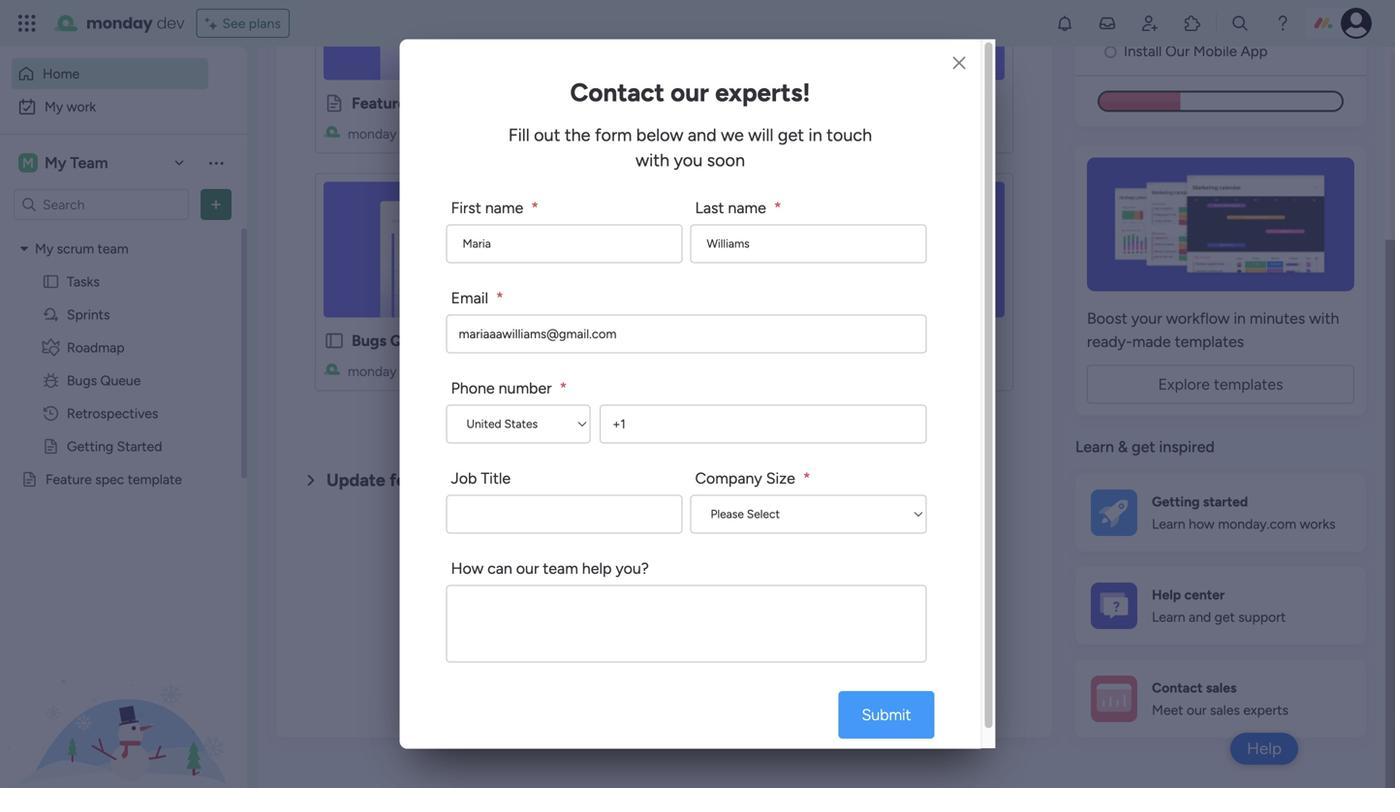 Task type: vqa. For each thing, say whether or not it's contained in the screenshot.
Language
no



Task type: locate. For each thing, give the bounding box(es) containing it.
team inside list box
[[98, 240, 129, 257]]

0 horizontal spatial template
[[128, 471, 182, 488]]

learn & get inspired
[[1076, 437, 1215, 456]]

* right number
[[560, 379, 567, 398]]

learn for help
[[1153, 609, 1186, 625]]

help down experts
[[1248, 739, 1282, 759]]

2 horizontal spatial our
[[1187, 702, 1207, 718]]

1 horizontal spatial feature
[[352, 94, 407, 112]]

contact for contact sales meet our sales experts
[[1153, 680, 1203, 696]]

monday for roadmap
[[707, 126, 756, 142]]

0 vertical spatial queue
[[390, 332, 437, 350]]

your
[[1132, 309, 1163, 327]]

list box containing my scrum team
[[0, 228, 247, 758]]

option
[[0, 231, 247, 235]]

sprints
[[67, 306, 110, 323]]

my work link
[[12, 91, 208, 122]]

and down the center
[[1189, 609, 1212, 625]]

monday.com
[[1219, 516, 1297, 532]]

learn inside getting started learn how monday.com works
[[1153, 516, 1186, 532]]

last name *
[[696, 199, 782, 217]]

2 vertical spatial get
[[1215, 609, 1236, 625]]

help inside help center learn and get support
[[1153, 587, 1182, 603]]

1 vertical spatial and
[[1189, 609, 1212, 625]]

0 horizontal spatial and
[[688, 125, 717, 146]]

0 horizontal spatial public board image
[[324, 330, 345, 351]]

home
[[43, 65, 80, 82]]

1 horizontal spatial with
[[1310, 309, 1340, 327]]

add to favorites image inside tasks link
[[976, 331, 996, 350]]

0 vertical spatial templates
[[1175, 332, 1245, 351]]

spec up monday dev > my team
[[410, 94, 444, 112]]

contact up the form
[[570, 78, 665, 108]]

learn
[[1076, 437, 1115, 456], [1153, 516, 1186, 532], [1153, 609, 1186, 625]]

0 vertical spatial bugs
[[352, 332, 387, 350]]

2 vertical spatial scrum
[[529, 363, 567, 380]]

1 vertical spatial bugs
[[67, 372, 97, 389]]

quick search results list box
[[300, 0, 1029, 414]]

1 vertical spatial tasks
[[711, 332, 750, 350]]

feature inside list box
[[46, 471, 92, 488]]

0 horizontal spatial tasks
[[67, 273, 100, 290]]

0 vertical spatial help
[[1153, 587, 1182, 603]]

center
[[1185, 587, 1226, 603]]

dev for feature spec template
[[400, 126, 422, 142]]

0 horizontal spatial spec
[[95, 471, 124, 488]]

getting inside list box
[[67, 438, 114, 455]]

0 vertical spatial scrum
[[888, 126, 926, 142]]

getting down retrospectives
[[67, 438, 114, 455]]

feature spec template
[[352, 94, 512, 112], [46, 471, 182, 488]]

feature
[[352, 94, 407, 112], [46, 471, 92, 488]]

size
[[766, 469, 796, 488]]

queue
[[390, 332, 437, 350], [100, 372, 141, 389]]

0 vertical spatial with
[[636, 150, 670, 171]]

0 horizontal spatial in
[[809, 125, 823, 146]]

app
[[1241, 42, 1268, 60]]

will
[[749, 125, 774, 146]]

company size *
[[696, 469, 811, 488]]

queue inside list box
[[100, 372, 141, 389]]

0 vertical spatial feature spec template
[[352, 94, 512, 112]]

1 horizontal spatial feature spec template
[[352, 94, 512, 112]]

0 horizontal spatial monday dev > my team > my scrum team
[[348, 363, 601, 380]]

0 vertical spatial getting
[[67, 438, 114, 455]]

1 horizontal spatial public board image
[[683, 93, 704, 114]]

1 vertical spatial spec
[[95, 471, 124, 488]]

2 vertical spatial learn
[[1153, 609, 1186, 625]]

first name *
[[451, 199, 539, 217]]

1 vertical spatial roadmap
[[67, 339, 125, 356]]

0 vertical spatial our
[[671, 78, 709, 108]]

1 horizontal spatial get
[[1132, 437, 1156, 456]]

job
[[451, 469, 477, 488]]

monday dev > my team > my scrum team for roadmap
[[707, 126, 960, 142]]

1 horizontal spatial bugs
[[352, 332, 387, 350]]

monday dev > my team
[[348, 126, 492, 142]]

caret down image
[[20, 242, 28, 255]]

1 horizontal spatial contact
[[1153, 680, 1203, 696]]

help left the center
[[1153, 587, 1182, 603]]

1 vertical spatial with
[[1310, 309, 1340, 327]]

dapulse x slim image
[[953, 53, 966, 75]]

0 horizontal spatial contact
[[570, 78, 665, 108]]

explore
[[1159, 375, 1211, 393]]

team
[[929, 126, 960, 142], [98, 240, 129, 257], [570, 363, 601, 380], [543, 559, 579, 578]]

sales up "help" button at the bottom of the page
[[1207, 680, 1237, 696]]

and up you
[[688, 125, 717, 146]]

job title
[[451, 469, 511, 488]]

email *
[[451, 289, 504, 307]]

getting up how
[[1153, 494, 1201, 510]]

feature spec template inside quick search results list box
[[352, 94, 512, 112]]

open update feed (inbox) image
[[300, 469, 323, 492]]

our up the below
[[671, 78, 709, 108]]

in left minutes
[[1234, 309, 1247, 327]]

1 horizontal spatial in
[[1234, 309, 1247, 327]]

get inside help center learn and get support
[[1215, 609, 1236, 625]]

meet
[[1153, 702, 1184, 718]]

roadmap inside quick search results list box
[[711, 94, 779, 112]]

0 vertical spatial template
[[448, 94, 512, 112]]

team
[[460, 126, 492, 142], [819, 126, 851, 142], [70, 154, 108, 172], [460, 363, 492, 380]]

my work option
[[12, 91, 208, 122]]

monday
[[86, 12, 153, 34], [348, 126, 397, 142], [707, 126, 756, 142], [348, 363, 397, 380]]

feature up monday dev > my team
[[352, 94, 407, 112]]

title
[[481, 469, 511, 488]]

1 vertical spatial contact
[[1153, 680, 1203, 696]]

0 horizontal spatial bugs queue
[[67, 372, 141, 389]]

1 vertical spatial queue
[[100, 372, 141, 389]]

boost
[[1088, 309, 1128, 327]]

get down the center
[[1215, 609, 1236, 625]]

0 horizontal spatial queue
[[100, 372, 141, 389]]

0 vertical spatial in
[[809, 125, 823, 146]]

0 vertical spatial and
[[688, 125, 717, 146]]

templates down workflow
[[1175, 332, 1245, 351]]

0 horizontal spatial feature
[[46, 471, 92, 488]]

1 horizontal spatial and
[[1189, 609, 1212, 625]]

scrum for roadmap
[[888, 126, 926, 142]]

*
[[531, 199, 539, 217], [774, 199, 782, 217], [496, 289, 504, 307], [560, 379, 567, 398], [803, 469, 811, 488]]

learn down the center
[[1153, 609, 1186, 625]]

templates image image
[[1093, 157, 1349, 291]]

0 vertical spatial contact
[[570, 78, 665, 108]]

0 vertical spatial monday dev > my team > my scrum team
[[707, 126, 960, 142]]

bugs inside quick search results list box
[[352, 332, 387, 350]]

team up search in workspace field
[[70, 154, 108, 172]]

1 vertical spatial feature spec template
[[46, 471, 182, 488]]

1 vertical spatial bugs queue
[[67, 372, 141, 389]]

0 horizontal spatial scrum
[[57, 240, 94, 257]]

0 horizontal spatial with
[[636, 150, 670, 171]]

see plans button
[[196, 9, 290, 38]]

None telephone field
[[600, 405, 927, 444]]

getting started learn how monday.com works
[[1153, 494, 1336, 532]]

getting for getting started learn how monday.com works
[[1153, 494, 1201, 510]]

0 horizontal spatial help
[[1153, 587, 1182, 603]]

1 vertical spatial template
[[128, 471, 182, 488]]

learn inside help center learn and get support
[[1153, 609, 1186, 625]]

None email field
[[446, 315, 927, 353]]

our right can
[[516, 559, 539, 578]]

team right number
[[570, 363, 601, 380]]

help inside button
[[1248, 739, 1282, 759]]

public board image for bugs queue
[[324, 330, 345, 351]]

phone
[[451, 379, 495, 398]]

0 vertical spatial bugs queue
[[352, 332, 437, 350]]

> for feature spec template
[[426, 126, 434, 142]]

2 vertical spatial our
[[1187, 702, 1207, 718]]

out
[[534, 125, 561, 146]]

help
[[1153, 587, 1182, 603], [1248, 739, 1282, 759]]

public board image for roadmap
[[683, 93, 704, 114]]

templates right explore
[[1214, 375, 1284, 393]]

getting started element
[[1076, 474, 1367, 551]]

roadmap up we
[[711, 94, 779, 112]]

contact inside contact sales meet our sales experts
[[1153, 680, 1203, 696]]

queue inside quick search results list box
[[390, 332, 437, 350]]

team right will
[[819, 126, 851, 142]]

get right '&'
[[1132, 437, 1156, 456]]

1 horizontal spatial template
[[448, 94, 512, 112]]

2 name from the left
[[728, 199, 767, 217]]

1 horizontal spatial tasks
[[711, 332, 750, 350]]

1 horizontal spatial our
[[671, 78, 709, 108]]

public board image
[[683, 93, 704, 114], [324, 330, 345, 351]]

scrum right phone
[[529, 363, 567, 380]]

0 vertical spatial roadmap
[[711, 94, 779, 112]]

1 vertical spatial getting
[[1153, 494, 1201, 510]]

spec
[[410, 94, 444, 112], [95, 471, 124, 488]]

install our mobile app
[[1124, 42, 1268, 60]]

install
[[1124, 42, 1163, 60]]

1 vertical spatial feature
[[46, 471, 92, 488]]

how
[[1189, 516, 1215, 532]]

0 horizontal spatial feature spec template
[[46, 471, 182, 488]]

1 horizontal spatial roadmap
[[711, 94, 779, 112]]

team left fill
[[460, 126, 492, 142]]

scrum inside list box
[[57, 240, 94, 257]]

1 name from the left
[[485, 199, 524, 217]]

scrum
[[888, 126, 926, 142], [57, 240, 94, 257], [529, 363, 567, 380]]

how can our team help you?
[[451, 559, 649, 578]]

0 horizontal spatial roadmap
[[67, 339, 125, 356]]

contact
[[570, 78, 665, 108], [1153, 680, 1203, 696]]

my work
[[45, 98, 96, 115]]

work
[[67, 98, 96, 115]]

in
[[809, 125, 823, 146], [1234, 309, 1247, 327]]

getting inside getting started learn how monday.com works
[[1153, 494, 1201, 510]]

apps image
[[1184, 14, 1203, 33]]

our
[[671, 78, 709, 108], [516, 559, 539, 578], [1187, 702, 1207, 718]]

number
[[499, 379, 552, 398]]

contact up meet
[[1153, 680, 1203, 696]]

feature spec template down the getting started
[[46, 471, 182, 488]]

1 vertical spatial public board image
[[324, 330, 345, 351]]

select product image
[[17, 14, 37, 33]]

add to favorites image for tasks
[[976, 331, 996, 350]]

scrum right touch
[[888, 126, 926, 142]]

search everything image
[[1231, 14, 1250, 33]]

None text field
[[691, 225, 927, 263]]

add to favorites image
[[976, 93, 996, 112], [617, 331, 636, 350], [976, 331, 996, 350]]

1 horizontal spatial spec
[[410, 94, 444, 112]]

1 horizontal spatial monday dev > my team > my scrum team
[[707, 126, 960, 142]]

spec down the getting started
[[95, 471, 124, 488]]

and inside 'fill out the form below and we will get in touch with you soon'
[[688, 125, 717, 146]]

* right last at top
[[774, 199, 782, 217]]

1 horizontal spatial help
[[1248, 739, 1282, 759]]

1 vertical spatial help
[[1248, 739, 1282, 759]]

team inside workspace selection element
[[70, 154, 108, 172]]

None text field
[[446, 225, 683, 263]]

tasks inside quick search results list box
[[711, 332, 750, 350]]

0 vertical spatial tasks
[[67, 273, 100, 290]]

> for roadmap
[[785, 126, 793, 142]]

our right meet
[[1187, 702, 1207, 718]]

my team
[[45, 154, 108, 172]]

get
[[778, 125, 805, 146], [1132, 437, 1156, 456], [1215, 609, 1236, 625]]

* for last name *
[[774, 199, 782, 217]]

with right minutes
[[1310, 309, 1340, 327]]

0 vertical spatial get
[[778, 125, 805, 146]]

in inside 'fill out the form below and we will get in touch with you soon'
[[809, 125, 823, 146]]

0 horizontal spatial bugs
[[67, 372, 97, 389]]

circle o image
[[1105, 44, 1118, 59]]

1 horizontal spatial name
[[728, 199, 767, 217]]

1 vertical spatial monday dev > my team > my scrum team
[[348, 363, 601, 380]]

get right will
[[778, 125, 805, 146]]

1 vertical spatial templates
[[1214, 375, 1284, 393]]

roadmap
[[711, 94, 779, 112], [67, 339, 125, 356]]

bugs queue
[[352, 332, 437, 350], [67, 372, 141, 389]]

my
[[45, 98, 63, 115], [438, 126, 456, 142], [797, 126, 815, 142], [866, 126, 885, 142], [45, 154, 66, 172], [35, 240, 54, 257], [438, 363, 456, 380], [507, 363, 526, 380]]

1 horizontal spatial getting
[[1153, 494, 1201, 510]]

name right last at top
[[728, 199, 767, 217]]

with down the below
[[636, 150, 670, 171]]

sales
[[1207, 680, 1237, 696], [1211, 702, 1241, 718]]

* right size
[[803, 469, 811, 488]]

0
[[503, 472, 511, 489]]

tasks
[[67, 273, 100, 290], [711, 332, 750, 350]]

public board image
[[324, 93, 345, 114], [42, 272, 60, 291], [683, 330, 704, 351], [42, 437, 60, 456], [20, 470, 39, 489]]

help for help
[[1248, 739, 1282, 759]]

* right first
[[531, 199, 539, 217]]

2 horizontal spatial get
[[1215, 609, 1236, 625]]

scrum for bugs queue
[[529, 363, 567, 380]]

>
[[426, 126, 434, 142], [785, 126, 793, 142], [855, 126, 863, 142], [426, 363, 434, 380], [495, 363, 504, 380]]

0 vertical spatial spec
[[410, 94, 444, 112]]

in left touch
[[809, 125, 823, 146]]

0 horizontal spatial get
[[778, 125, 805, 146]]

1 horizontal spatial bugs queue
[[352, 332, 437, 350]]

works
[[1301, 516, 1336, 532]]

list box
[[0, 228, 247, 758]]

name right first
[[485, 199, 524, 217]]

our inside contact sales meet our sales experts
[[1187, 702, 1207, 718]]

dev
[[157, 12, 185, 34], [400, 126, 422, 142], [759, 126, 782, 142], [400, 363, 422, 380]]

1 vertical spatial our
[[516, 559, 539, 578]]

feature down the getting started
[[46, 471, 92, 488]]

update
[[327, 470, 386, 491]]

and
[[688, 125, 717, 146], [1189, 609, 1212, 625]]

spec inside list box
[[95, 471, 124, 488]]

1 horizontal spatial queue
[[390, 332, 437, 350]]

first
[[451, 199, 482, 217]]

feed
[[390, 470, 426, 491]]

1 horizontal spatial scrum
[[529, 363, 567, 380]]

with
[[636, 150, 670, 171], [1310, 309, 1340, 327]]

None submit
[[839, 691, 935, 739]]

team down dapulse x slim icon
[[929, 126, 960, 142]]

0 vertical spatial public board image
[[683, 93, 704, 114]]

template
[[448, 94, 512, 112], [128, 471, 182, 488]]

template up fill
[[448, 94, 512, 112]]

roadmap down sprints
[[67, 339, 125, 356]]

learn left how
[[1153, 516, 1186, 532]]

monday dev > my team > my scrum team
[[707, 126, 960, 142], [348, 363, 601, 380]]

form
[[595, 125, 632, 146]]

template down started in the bottom left of the page
[[128, 471, 182, 488]]

help
[[582, 559, 612, 578]]

team left number
[[460, 363, 492, 380]]

1 vertical spatial learn
[[1153, 516, 1186, 532]]

monday dev > my team > my scrum team down experts!
[[707, 126, 960, 142]]

plans
[[249, 15, 281, 32]]

spec inside quick search results list box
[[410, 94, 444, 112]]

0 horizontal spatial getting
[[67, 438, 114, 455]]

feature spec template up monday dev > my team
[[352, 94, 512, 112]]

notifications image
[[1056, 14, 1075, 33]]

2 horizontal spatial scrum
[[888, 126, 926, 142]]

the
[[565, 125, 591, 146]]

add to favorites image
[[617, 93, 636, 112]]

scrum down search in workspace field
[[57, 240, 94, 257]]

sales left experts
[[1211, 702, 1241, 718]]

0 vertical spatial feature
[[352, 94, 407, 112]]

1 vertical spatial scrum
[[57, 240, 94, 257]]

team down search in workspace field
[[98, 240, 129, 257]]

0 horizontal spatial name
[[485, 199, 524, 217]]

workspace image
[[18, 152, 38, 174]]

add to favorites image for bugs queue
[[617, 331, 636, 350]]

monday dev > my team > my scrum team down email * at the left top of the page
[[348, 363, 601, 380]]

mobile
[[1194, 42, 1238, 60]]

learn left '&'
[[1076, 437, 1115, 456]]

1 vertical spatial in
[[1234, 309, 1247, 327]]

help image
[[1274, 14, 1293, 33]]



Task type: describe. For each thing, give the bounding box(es) containing it.
How can our team help you? text field
[[446, 585, 927, 663]]

template inside list box
[[128, 471, 182, 488]]

name for first name
[[485, 199, 524, 217]]

roadmap inside list box
[[67, 339, 125, 356]]

help center learn and get support
[[1153, 587, 1287, 625]]

1 vertical spatial sales
[[1211, 702, 1241, 718]]

help button
[[1231, 733, 1299, 765]]

name for last name
[[728, 199, 767, 217]]

Search in workspace field
[[41, 193, 162, 216]]

minutes
[[1250, 309, 1306, 327]]

my scrum team
[[35, 240, 129, 257]]

monday for bugs queue
[[348, 363, 397, 380]]

templates inside "button"
[[1214, 375, 1284, 393]]

contact for contact our experts!
[[570, 78, 665, 108]]

inspired
[[1160, 437, 1215, 456]]

* for phone number *
[[560, 379, 567, 398]]

monday for feature spec template
[[348, 126, 397, 142]]

can
[[488, 559, 513, 578]]

(inbox)
[[430, 470, 488, 491]]

feature spec template inside list box
[[46, 471, 182, 488]]

help for help center learn and get support
[[1153, 587, 1182, 603]]

explore templates button
[[1088, 365, 1355, 404]]

tasks link
[[674, 173, 1014, 391]]

monday dev > my team > my scrum team for bugs queue
[[348, 363, 601, 380]]

with inside 'fill out the form below and we will get in touch with you soon'
[[636, 150, 670, 171]]

lottie animation image
[[0, 592, 247, 788]]

lottie animation element
[[0, 592, 247, 788]]

contact sales element
[[1076, 660, 1367, 737]]

* for first name *
[[531, 199, 539, 217]]

getting started
[[67, 438, 162, 455]]

getting for getting started
[[67, 438, 114, 455]]

maria williams image
[[1342, 8, 1373, 39]]

team for roadmap
[[819, 126, 851, 142]]

workflow
[[1167, 309, 1231, 327]]

template inside quick search results list box
[[448, 94, 512, 112]]

made
[[1133, 332, 1172, 351]]

* right 'email'
[[496, 289, 504, 307]]

company
[[696, 469, 763, 488]]

how
[[451, 559, 484, 578]]

&
[[1119, 437, 1129, 456]]

add to favorites image for roadmap
[[976, 93, 996, 112]]

dev for bugs queue
[[400, 363, 422, 380]]

0 horizontal spatial our
[[516, 559, 539, 578]]

team for bugs queue
[[460, 363, 492, 380]]

retrospectives
[[67, 405, 158, 422]]

dev for roadmap
[[759, 126, 782, 142]]

bugs queue inside quick search results list box
[[352, 332, 437, 350]]

fill
[[509, 125, 530, 146]]

team for feature spec template
[[460, 126, 492, 142]]

soon
[[707, 150, 745, 171]]

email
[[451, 289, 489, 307]]

install our mobile app link
[[1105, 41, 1367, 62]]

see plans
[[222, 15, 281, 32]]

* for company size *
[[803, 469, 811, 488]]

explore templates
[[1159, 375, 1284, 393]]

monday dev
[[86, 12, 185, 34]]

started
[[1204, 494, 1249, 510]]

1 vertical spatial get
[[1132, 437, 1156, 456]]

get inside 'fill out the form below and we will get in touch with you soon'
[[778, 125, 805, 146]]

experts
[[1244, 702, 1289, 718]]

m
[[22, 155, 34, 171]]

home option
[[12, 58, 208, 89]]

update feed (inbox)
[[327, 470, 488, 491]]

contact sales meet our sales experts
[[1153, 680, 1289, 718]]

invite members image
[[1141, 14, 1160, 33]]

support
[[1239, 609, 1287, 625]]

templates inside boost your workflow in minutes with ready-made templates
[[1175, 332, 1245, 351]]

touch
[[827, 125, 873, 146]]

with inside boost your workflow in minutes with ready-made templates
[[1310, 309, 1340, 327]]

see
[[222, 15, 246, 32]]

0 vertical spatial sales
[[1207, 680, 1237, 696]]

help center element
[[1076, 567, 1367, 644]]

last
[[696, 199, 725, 217]]

workspace selection element
[[18, 151, 111, 174]]

bugs queue inside list box
[[67, 372, 141, 389]]

home link
[[12, 58, 208, 89]]

my inside workspace selection element
[[45, 154, 66, 172]]

0 vertical spatial learn
[[1076, 437, 1115, 456]]

in inside boost your workflow in minutes with ready-made templates
[[1234, 309, 1247, 327]]

phone number *
[[451, 379, 567, 398]]

team left help
[[543, 559, 579, 578]]

you?
[[616, 559, 649, 578]]

feature inside quick search results list box
[[352, 94, 407, 112]]

inbox image
[[1098, 14, 1118, 33]]

learn for getting
[[1153, 516, 1186, 532]]

you
[[674, 150, 703, 171]]

boost your workflow in minutes with ready-made templates
[[1088, 309, 1340, 351]]

ready-
[[1088, 332, 1133, 351]]

started
[[117, 438, 162, 455]]

below
[[637, 125, 684, 146]]

our
[[1166, 42, 1190, 60]]

fill out the form below and we will get in touch with you soon
[[509, 125, 873, 171]]

experts!
[[715, 78, 811, 108]]

my inside 'option'
[[45, 98, 63, 115]]

> for bugs queue
[[426, 363, 434, 380]]

contact our experts!
[[570, 78, 811, 108]]

Job Title text field
[[446, 495, 683, 534]]

we
[[721, 125, 744, 146]]

and inside help center learn and get support
[[1189, 609, 1212, 625]]



